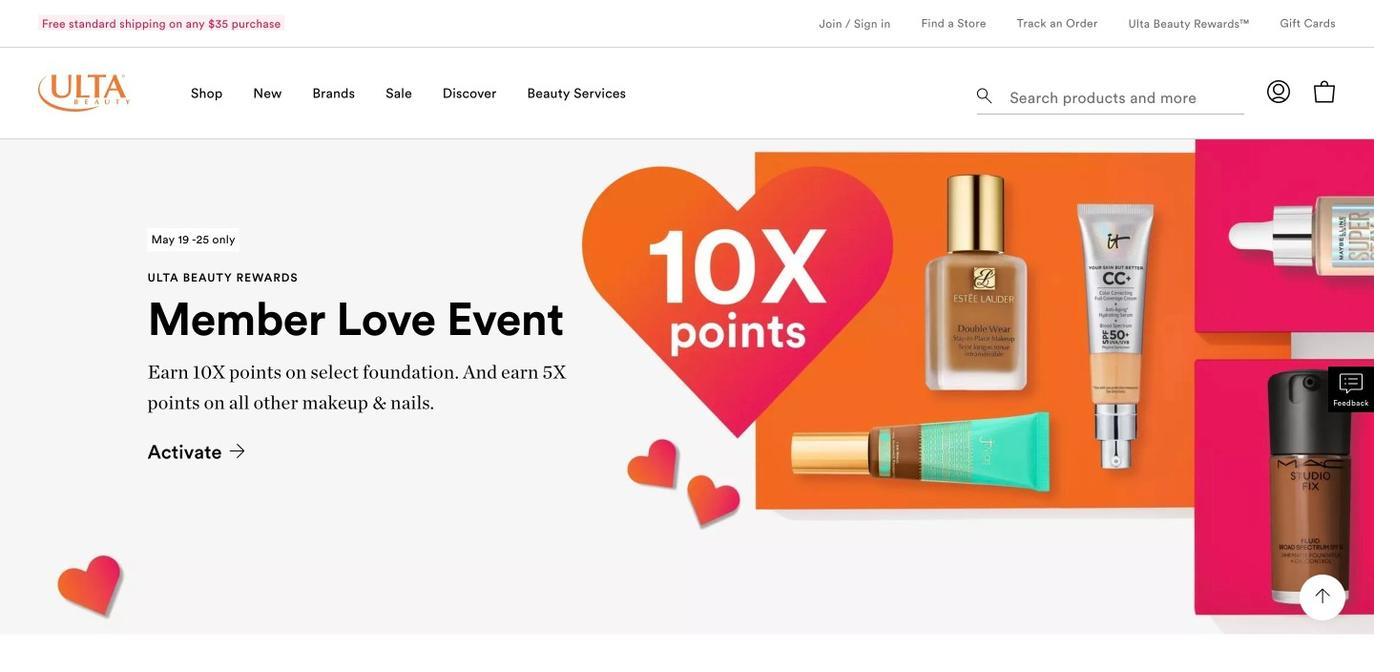 Task type: vqa. For each thing, say whether or not it's contained in the screenshot.
STAROUTLINED image
no



Task type: describe. For each thing, give the bounding box(es) containing it.
log in to your ulta account image
[[1268, 80, 1291, 103]]

0 items in bag image
[[1314, 80, 1337, 103]]



Task type: locate. For each thing, give the bounding box(es) containing it.
None search field
[[978, 73, 1245, 118]]

back to top image
[[1316, 588, 1331, 604]]

Search products and more search field
[[1008, 76, 1239, 110]]



